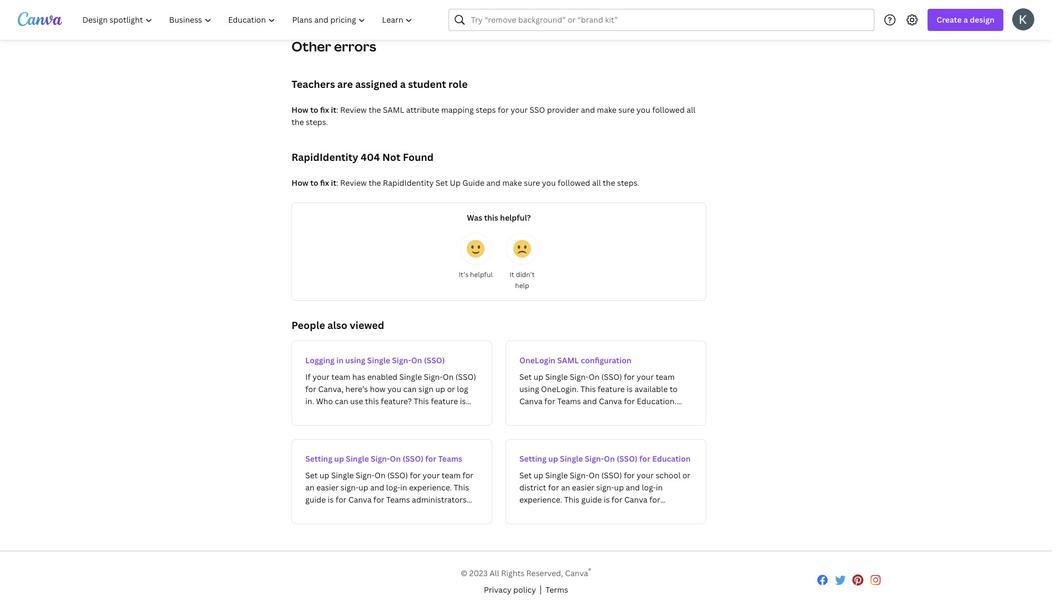 Task type: vqa. For each thing, say whether or not it's contained in the screenshot.
Single
yes



Task type: describe. For each thing, give the bounding box(es) containing it.
make for guide
[[502, 178, 522, 188]]

2023
[[469, 568, 488, 579]]

setting up single sign-on (sso) for teams
[[305, 454, 462, 464]]

create a design button
[[928, 9, 1004, 31]]

mapping
[[441, 105, 474, 115]]

fix for how to fix it : review the rapididentity set up guide and make sure you followed all the steps.
[[320, 178, 329, 188]]

1 vertical spatial saml
[[557, 355, 579, 366]]

sso
[[530, 105, 545, 115]]

other errors
[[292, 37, 376, 55]]

configuration
[[581, 355, 632, 366]]

sign- inside logging in using single sign-on (sso) link
[[392, 355, 411, 366]]

people
[[292, 319, 325, 332]]

1 horizontal spatial (sso)
[[424, 355, 445, 366]]

terms link
[[546, 584, 568, 596]]

©
[[461, 568, 468, 579]]

Try "remove background" or "brand kit" search field
[[471, 9, 868, 30]]

up
[[450, 178, 461, 188]]

provider
[[547, 105, 579, 115]]

for for setting up single sign-on (sso) for teams
[[425, 454, 437, 464]]

: inside : review the saml attribute mapping steps for your sso provider and make sure you followed all the steps.
[[336, 105, 338, 115]]

single for setting up single sign-on (sso) for teams
[[346, 454, 369, 464]]

other
[[292, 37, 331, 55]]

set
[[436, 178, 448, 188]]

create a design
[[937, 14, 995, 25]]

how for how to fix it : review the rapididentity set up guide and make sure you followed all the steps.
[[292, 178, 309, 188]]

all for how to fix it : review the rapididentity set up guide and make sure you followed all the steps.
[[592, 178, 601, 188]]

teachers
[[292, 77, 335, 91]]

assigned
[[355, 77, 398, 91]]

in
[[337, 355, 344, 366]]

help
[[515, 281, 529, 290]]

on for setting up single sign-on (sso) for teams
[[390, 454, 401, 464]]

setting up single sign-on (sso) for education
[[520, 454, 691, 464]]

privacy policy
[[484, 585, 536, 595]]

it's helpful
[[459, 270, 493, 279]]

logging in using single sign-on (sso) link
[[292, 341, 492, 426]]

was this helpful?
[[467, 212, 531, 223]]

logging in using single sign-on (sso)
[[305, 355, 445, 366]]

saml inside : review the saml attribute mapping steps for your sso provider and make sure you followed all the steps.
[[383, 105, 404, 115]]

student
[[408, 77, 446, 91]]

onelogin
[[520, 355, 556, 366]]

for inside : review the saml attribute mapping steps for your sso provider and make sure you followed all the steps.
[[498, 105, 509, 115]]

setting for setting up single sign-on (sso) for teams
[[305, 454, 332, 464]]

all for : review the saml attribute mapping steps for your sso provider and make sure you followed all the steps.
[[687, 105, 696, 115]]

setting up single sign-on (sso) for teams link
[[292, 439, 492, 525]]

🙂 image
[[467, 240, 485, 258]]

(sso) for setting up single sign-on (sso) for education
[[617, 454, 638, 464]]

© 2023 all rights reserved, canva ®
[[461, 567, 591, 579]]

viewed
[[350, 319, 384, 332]]

how to fix it
[[292, 105, 336, 115]]

all
[[490, 568, 499, 579]]

attribute
[[406, 105, 439, 115]]

to for how to fix it
[[310, 105, 318, 115]]

fix for how to fix it
[[320, 105, 329, 115]]

setting for setting up single sign-on (sso) for education
[[520, 454, 547, 464]]

privacy
[[484, 585, 512, 595]]

(sso) for setting up single sign-on (sso) for teams
[[403, 454, 424, 464]]

terms
[[546, 585, 568, 595]]

sure for guide
[[524, 178, 540, 188]]

on for setting up single sign-on (sso) for education
[[604, 454, 615, 464]]

and for guide
[[486, 178, 501, 188]]

it for how to fix it : review the rapididentity set up guide and make sure you followed all the steps.
[[331, 178, 336, 188]]

create
[[937, 14, 962, 25]]

reserved,
[[526, 568, 563, 579]]

rights
[[501, 568, 525, 579]]

404
[[361, 150, 380, 164]]

up for setting up single sign-on (sso) for education
[[548, 454, 558, 464]]

onelogin saml configuration link
[[506, 341, 707, 426]]

top level navigation element
[[75, 9, 422, 31]]

sign- for setting up single sign-on (sso) for teams
[[371, 454, 390, 464]]

not
[[382, 150, 401, 164]]

make for provider
[[597, 105, 617, 115]]



Task type: locate. For each thing, give the bounding box(es) containing it.
you
[[637, 105, 651, 115], [542, 178, 556, 188]]

fix down teachers
[[320, 105, 329, 115]]

how for how to fix it
[[292, 105, 309, 115]]

up
[[334, 454, 344, 464], [548, 454, 558, 464]]

2 review from the top
[[340, 178, 367, 188]]

1 vertical spatial review
[[340, 178, 367, 188]]

sure inside : review the saml attribute mapping steps for your sso provider and make sure you followed all the steps.
[[619, 105, 635, 115]]

on inside 'link'
[[604, 454, 615, 464]]

1 horizontal spatial up
[[548, 454, 558, 464]]

you for guide
[[542, 178, 556, 188]]

1 horizontal spatial a
[[964, 14, 968, 25]]

0 vertical spatial how
[[292, 105, 309, 115]]

design
[[970, 14, 995, 25]]

rapididentity
[[292, 150, 358, 164], [383, 178, 434, 188]]

1 vertical spatial to
[[310, 178, 318, 188]]

0 horizontal spatial rapididentity
[[292, 150, 358, 164]]

sign- inside setting up single sign-on (sso) for teams link
[[371, 454, 390, 464]]

0 horizontal spatial for
[[425, 454, 437, 464]]

0 horizontal spatial all
[[592, 178, 601, 188]]

all
[[687, 105, 696, 115], [592, 178, 601, 188]]

single
[[367, 355, 390, 366], [346, 454, 369, 464], [560, 454, 583, 464]]

1 vertical spatial it
[[331, 178, 336, 188]]

1 horizontal spatial and
[[581, 105, 595, 115]]

2 to from the top
[[310, 178, 318, 188]]

a left student
[[400, 77, 406, 91]]

canva
[[565, 568, 588, 579]]

1 vertical spatial and
[[486, 178, 501, 188]]

1 review from the top
[[340, 105, 367, 115]]

people also viewed
[[292, 319, 384, 332]]

steps
[[476, 105, 496, 115]]

it
[[510, 270, 514, 279]]

😔 image
[[513, 240, 531, 258]]

education
[[652, 454, 691, 464]]

review
[[340, 105, 367, 115], [340, 178, 367, 188]]

1 horizontal spatial steps.
[[617, 178, 640, 188]]

1 horizontal spatial followed
[[652, 105, 685, 115]]

2 it from the top
[[331, 178, 336, 188]]

on
[[411, 355, 422, 366], [390, 454, 401, 464], [604, 454, 615, 464]]

steps. for : review the saml attribute mapping steps for your sso provider and make sure you followed all the steps.
[[306, 117, 328, 127]]

0 vertical spatial followed
[[652, 105, 685, 115]]

0 horizontal spatial a
[[400, 77, 406, 91]]

for for setting up single sign-on (sso) for education
[[640, 454, 651, 464]]

0 vertical spatial saml
[[383, 105, 404, 115]]

1 vertical spatial followed
[[558, 178, 590, 188]]

0 vertical spatial make
[[597, 105, 617, 115]]

you for provider
[[637, 105, 651, 115]]

0 vertical spatial review
[[340, 105, 367, 115]]

all inside : review the saml attribute mapping steps for your sso provider and make sure you followed all the steps.
[[687, 105, 696, 115]]

1 horizontal spatial sign-
[[392, 355, 411, 366]]

sure
[[619, 105, 635, 115], [524, 178, 540, 188]]

setting inside 'link'
[[520, 454, 547, 464]]

to
[[310, 105, 318, 115], [310, 178, 318, 188]]

are
[[337, 77, 353, 91]]

0 vertical spatial and
[[581, 105, 595, 115]]

also
[[328, 319, 347, 332]]

it for how to fix it
[[331, 105, 336, 115]]

sign- inside setting up single sign-on (sso) for education 'link'
[[585, 454, 604, 464]]

a inside dropdown button
[[964, 14, 968, 25]]

policy
[[513, 585, 536, 595]]

0 horizontal spatial and
[[486, 178, 501, 188]]

1 horizontal spatial sure
[[619, 105, 635, 115]]

for
[[498, 105, 509, 115], [425, 454, 437, 464], [640, 454, 651, 464]]

make inside : review the saml attribute mapping steps for your sso provider and make sure you followed all the steps.
[[597, 105, 617, 115]]

up for setting up single sign-on (sso) for teams
[[334, 454, 344, 464]]

setting
[[305, 454, 332, 464], [520, 454, 547, 464]]

2 setting from the left
[[520, 454, 547, 464]]

2 fix from the top
[[320, 178, 329, 188]]

saml left attribute
[[383, 105, 404, 115]]

0 horizontal spatial sure
[[524, 178, 540, 188]]

was
[[467, 212, 482, 223]]

0 horizontal spatial make
[[502, 178, 522, 188]]

0 vertical spatial fix
[[320, 105, 329, 115]]

fix
[[320, 105, 329, 115], [320, 178, 329, 188]]

0 horizontal spatial on
[[390, 454, 401, 464]]

1 horizontal spatial rapididentity
[[383, 178, 434, 188]]

1 horizontal spatial all
[[687, 105, 696, 115]]

review inside : review the saml attribute mapping steps for your sso provider and make sure you followed all the steps.
[[340, 105, 367, 115]]

0 horizontal spatial steps.
[[306, 117, 328, 127]]

single inside 'link'
[[560, 454, 583, 464]]

followed
[[652, 105, 685, 115], [558, 178, 590, 188]]

1 vertical spatial steps.
[[617, 178, 640, 188]]

teachers are assigned a student role
[[292, 77, 468, 91]]

errors
[[334, 37, 376, 55]]

0 horizontal spatial you
[[542, 178, 556, 188]]

0 vertical spatial steps.
[[306, 117, 328, 127]]

the
[[369, 105, 381, 115], [292, 117, 304, 127], [369, 178, 381, 188], [603, 178, 615, 188]]

0 vertical spatial to
[[310, 105, 318, 115]]

how
[[292, 105, 309, 115], [292, 178, 309, 188]]

for left education
[[640, 454, 651, 464]]

1 horizontal spatial you
[[637, 105, 651, 115]]

0 horizontal spatial sign-
[[371, 454, 390, 464]]

your
[[511, 105, 528, 115]]

(sso) inside 'link'
[[617, 454, 638, 464]]

and right guide
[[486, 178, 501, 188]]

make right provider
[[597, 105, 617, 115]]

review down the are
[[340, 105, 367, 115]]

: down rapididentity 404 not found
[[336, 178, 338, 188]]

1 setting from the left
[[305, 454, 332, 464]]

it
[[331, 105, 336, 115], [331, 178, 336, 188]]

2 horizontal spatial sign-
[[585, 454, 604, 464]]

1 vertical spatial sure
[[524, 178, 540, 188]]

rapididentity down found
[[383, 178, 434, 188]]

0 vertical spatial you
[[637, 105, 651, 115]]

a left design
[[964, 14, 968, 25]]

privacy policy link
[[484, 584, 536, 596]]

up inside 'link'
[[548, 454, 558, 464]]

for inside 'link'
[[640, 454, 651, 464]]

how to fix it : review the rapididentity set up guide and make sure you followed all the steps.
[[292, 178, 640, 188]]

it down teachers
[[331, 105, 336, 115]]

to down rapididentity 404 not found
[[310, 178, 318, 188]]

sure for provider
[[619, 105, 635, 115]]

1 horizontal spatial on
[[411, 355, 422, 366]]

a
[[964, 14, 968, 25], [400, 77, 406, 91]]

to down teachers
[[310, 105, 318, 115]]

0 horizontal spatial followed
[[558, 178, 590, 188]]

1 vertical spatial rapididentity
[[383, 178, 434, 188]]

1 horizontal spatial setting
[[520, 454, 547, 464]]

fix down rapididentity 404 not found
[[320, 178, 329, 188]]

sign-
[[392, 355, 411, 366], [371, 454, 390, 464], [585, 454, 604, 464]]

single for setting up single sign-on (sso) for education
[[560, 454, 583, 464]]

1 horizontal spatial make
[[597, 105, 617, 115]]

1 up from the left
[[334, 454, 344, 464]]

this
[[484, 212, 498, 223]]

followed for how to fix it : review the rapididentity set up guide and make sure you followed all the steps.
[[558, 178, 590, 188]]

2 horizontal spatial on
[[604, 454, 615, 464]]

2 up from the left
[[548, 454, 558, 464]]

it's
[[459, 270, 469, 279]]

and
[[581, 105, 595, 115], [486, 178, 501, 188]]

1 vertical spatial all
[[592, 178, 601, 188]]

1 vertical spatial you
[[542, 178, 556, 188]]

kendall parks image
[[1012, 8, 1035, 30]]

0 vertical spatial :
[[336, 105, 338, 115]]

0 vertical spatial all
[[687, 105, 696, 115]]

helpful?
[[500, 212, 531, 223]]

rapididentity left the 404
[[292, 150, 358, 164]]

teams
[[438, 454, 462, 464]]

it down rapididentity 404 not found
[[331, 178, 336, 188]]

®
[[588, 567, 591, 575]]

followed inside : review the saml attribute mapping steps for your sso provider and make sure you followed all the steps.
[[652, 105, 685, 115]]

2 horizontal spatial (sso)
[[617, 454, 638, 464]]

saml right onelogin
[[557, 355, 579, 366]]

sign- for setting up single sign-on (sso) for education
[[585, 454, 604, 464]]

2 how from the top
[[292, 178, 309, 188]]

1 vertical spatial a
[[400, 77, 406, 91]]

1 it from the top
[[331, 105, 336, 115]]

it didn't help
[[510, 270, 535, 290]]

1 how from the top
[[292, 105, 309, 115]]

0 horizontal spatial setting
[[305, 454, 332, 464]]

for left teams
[[425, 454, 437, 464]]

didn't
[[516, 270, 535, 279]]

1 horizontal spatial for
[[498, 105, 509, 115]]

and inside : review the saml attribute mapping steps for your sso provider and make sure you followed all the steps.
[[581, 105, 595, 115]]

1 fix from the top
[[320, 105, 329, 115]]

0 vertical spatial a
[[964, 14, 968, 25]]

1 vertical spatial how
[[292, 178, 309, 188]]

1 horizontal spatial saml
[[557, 355, 579, 366]]

:
[[336, 105, 338, 115], [336, 178, 338, 188]]

and right provider
[[581, 105, 595, 115]]

make
[[597, 105, 617, 115], [502, 178, 522, 188]]

make up helpful?
[[502, 178, 522, 188]]

using
[[345, 355, 365, 366]]

setting up single sign-on (sso) for education link
[[506, 439, 707, 525]]

1 : from the top
[[336, 105, 338, 115]]

0 vertical spatial rapididentity
[[292, 150, 358, 164]]

steps. inside : review the saml attribute mapping steps for your sso provider and make sure you followed all the steps.
[[306, 117, 328, 127]]

rapididentity 404 not found
[[292, 150, 434, 164]]

1 vertical spatial :
[[336, 178, 338, 188]]

logging
[[305, 355, 335, 366]]

: review the saml attribute mapping steps for your sso provider and make sure you followed all the steps.
[[292, 105, 696, 127]]

steps.
[[306, 117, 328, 127], [617, 178, 640, 188]]

saml
[[383, 105, 404, 115], [557, 355, 579, 366]]

: down the are
[[336, 105, 338, 115]]

0 horizontal spatial up
[[334, 454, 344, 464]]

2 : from the top
[[336, 178, 338, 188]]

and for provider
[[581, 105, 595, 115]]

0 vertical spatial sure
[[619, 105, 635, 115]]

0 horizontal spatial saml
[[383, 105, 404, 115]]

onelogin saml configuration
[[520, 355, 632, 366]]

1 vertical spatial fix
[[320, 178, 329, 188]]

steps. for how to fix it : review the rapididentity set up guide and make sure you followed all the steps.
[[617, 178, 640, 188]]

found
[[403, 150, 434, 164]]

followed for : review the saml attribute mapping steps for your sso provider and make sure you followed all the steps.
[[652, 105, 685, 115]]

to for how to fix it : review the rapididentity set up guide and make sure you followed all the steps.
[[310, 178, 318, 188]]

you inside : review the saml attribute mapping steps for your sso provider and make sure you followed all the steps.
[[637, 105, 651, 115]]

role
[[449, 77, 468, 91]]

0 vertical spatial it
[[331, 105, 336, 115]]

2 horizontal spatial for
[[640, 454, 651, 464]]

0 horizontal spatial (sso)
[[403, 454, 424, 464]]

helpful
[[470, 270, 493, 279]]

(sso)
[[424, 355, 445, 366], [403, 454, 424, 464], [617, 454, 638, 464]]

for left your
[[498, 105, 509, 115]]

review down rapididentity 404 not found
[[340, 178, 367, 188]]

guide
[[463, 178, 485, 188]]

1 to from the top
[[310, 105, 318, 115]]

1 vertical spatial make
[[502, 178, 522, 188]]



